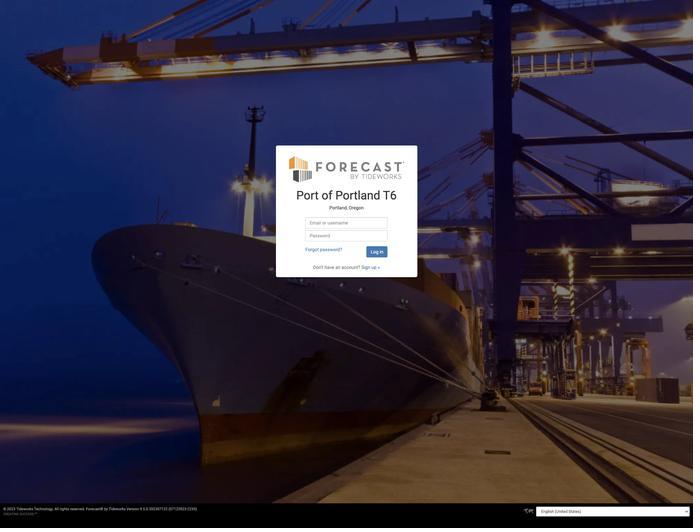Task type: describe. For each thing, give the bounding box(es) containing it.
oregon
[[349, 205, 364, 211]]

port
[[297, 189, 319, 202]]

port of portland t6 portland, oregon
[[297, 189, 397, 211]]

℠
[[35, 512, 37, 516]]

t6
[[383, 189, 397, 202]]

portland,
[[330, 205, 348, 211]]

by
[[104, 507, 108, 512]]

9.5.0.202307122
[[140, 507, 168, 512]]

forgot password? link
[[306, 247, 343, 252]]

in
[[380, 249, 384, 254]]

2235)
[[188, 507, 197, 512]]

forecast® by tideworks image
[[289, 155, 405, 183]]

(07122023-
[[169, 507, 188, 512]]

up
[[372, 265, 377, 270]]

technology.
[[34, 507, 54, 512]]

an
[[336, 265, 341, 270]]

log
[[371, 249, 379, 254]]

version
[[127, 507, 139, 512]]

Password password field
[[306, 230, 388, 241]]

forecast®
[[86, 507, 103, 512]]

sign up » link
[[362, 265, 380, 270]]

forgot
[[306, 247, 319, 252]]

»
[[378, 265, 380, 270]]

don't have an account? sign up »
[[314, 265, 380, 270]]

don't
[[314, 265, 324, 270]]

1 tideworks from the left
[[16, 507, 33, 512]]

password?
[[320, 247, 343, 252]]



Task type: locate. For each thing, give the bounding box(es) containing it.
Email or username text field
[[306, 217, 388, 228]]

rights
[[60, 507, 69, 512]]

2023
[[7, 507, 15, 512]]

0 horizontal spatial tideworks
[[16, 507, 33, 512]]

log in button
[[367, 246, 388, 257]]

forgot password? log in
[[306, 247, 384, 254]]

of
[[322, 189, 333, 202]]

creating
[[3, 512, 19, 516]]

success
[[20, 512, 34, 516]]

portland
[[336, 189, 381, 202]]

tideworks right by
[[109, 507, 126, 512]]

have
[[325, 265, 335, 270]]

account?
[[342, 265, 361, 270]]

reserved.
[[70, 507, 85, 512]]

tideworks up success
[[16, 507, 33, 512]]

all
[[55, 507, 59, 512]]

1 horizontal spatial tideworks
[[109, 507, 126, 512]]

2 tideworks from the left
[[109, 507, 126, 512]]

©
[[3, 507, 6, 512]]

tideworks
[[16, 507, 33, 512], [109, 507, 126, 512]]

© 2023 tideworks technology. all rights reserved. forecast® by tideworks version 9.5.0.202307122 (07122023-2235) creating success ℠
[[3, 507, 197, 516]]

sign
[[362, 265, 371, 270]]



Task type: vqa. For each thing, say whether or not it's contained in the screenshot.
the account?
yes



